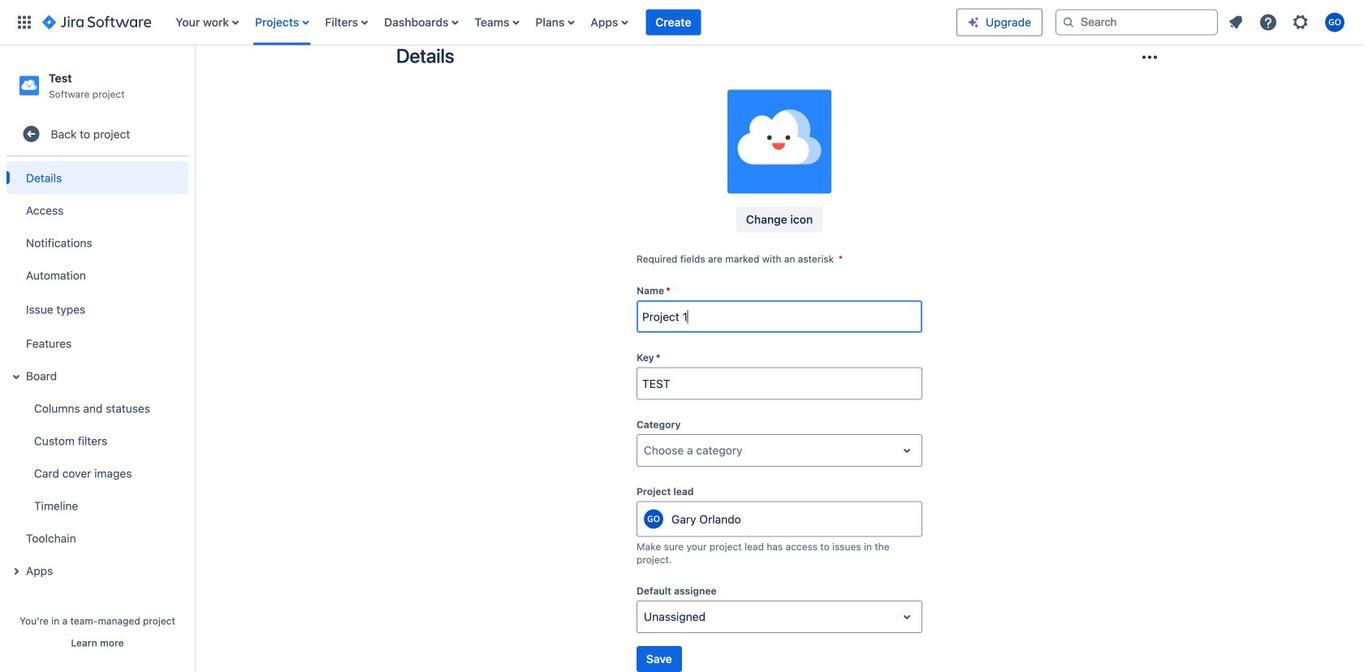 Task type: describe. For each thing, give the bounding box(es) containing it.
2 expand image from the top
[[6, 562, 26, 582]]

appswitcher icon image
[[15, 13, 34, 32]]

search image
[[1062, 16, 1075, 29]]

more image
[[1140, 48, 1160, 67]]

settings image
[[1291, 13, 1311, 32]]

1 open image from the top
[[897, 441, 917, 461]]

your profile and settings image
[[1325, 13, 1345, 32]]

1 expand image from the top
[[6, 367, 26, 387]]

notifications image
[[1226, 13, 1246, 32]]



Task type: locate. For each thing, give the bounding box(es) containing it.
jira software image
[[42, 13, 151, 32], [42, 13, 151, 32]]

open image
[[897, 441, 917, 461], [897, 608, 917, 627]]

0 horizontal spatial list
[[168, 0, 957, 45]]

None search field
[[1056, 9, 1218, 35]]

1 horizontal spatial list
[[1222, 8, 1355, 37]]

expand image
[[6, 367, 26, 387], [6, 562, 26, 582]]

0 vertical spatial open image
[[897, 441, 917, 461]]

help image
[[1259, 13, 1278, 32]]

1 vertical spatial open image
[[897, 608, 917, 627]]

banner
[[0, 0, 1364, 45]]

project avatar image
[[728, 90, 832, 194]]

main content
[[195, 0, 1364, 672]]

list item
[[646, 0, 701, 45]]

None text field
[[644, 443, 647, 459], [644, 609, 647, 625], [644, 443, 647, 459], [644, 609, 647, 625]]

primary element
[[10, 0, 957, 45]]

Search field
[[1056, 9, 1218, 35]]

group inside sidebar element
[[3, 157, 188, 592]]

sidebar navigation image
[[177, 65, 213, 97]]

1 vertical spatial expand image
[[6, 562, 26, 582]]

sidebar element
[[0, 45, 195, 672]]

0 vertical spatial expand image
[[6, 367, 26, 387]]

None field
[[638, 302, 922, 331], [638, 369, 922, 398], [638, 302, 922, 331], [638, 369, 922, 398]]

list
[[168, 0, 957, 45], [1222, 8, 1355, 37]]

2 open image from the top
[[897, 608, 917, 627]]

group
[[3, 157, 188, 592]]



Task type: vqa. For each thing, say whether or not it's contained in the screenshot.
Project avatar
yes



